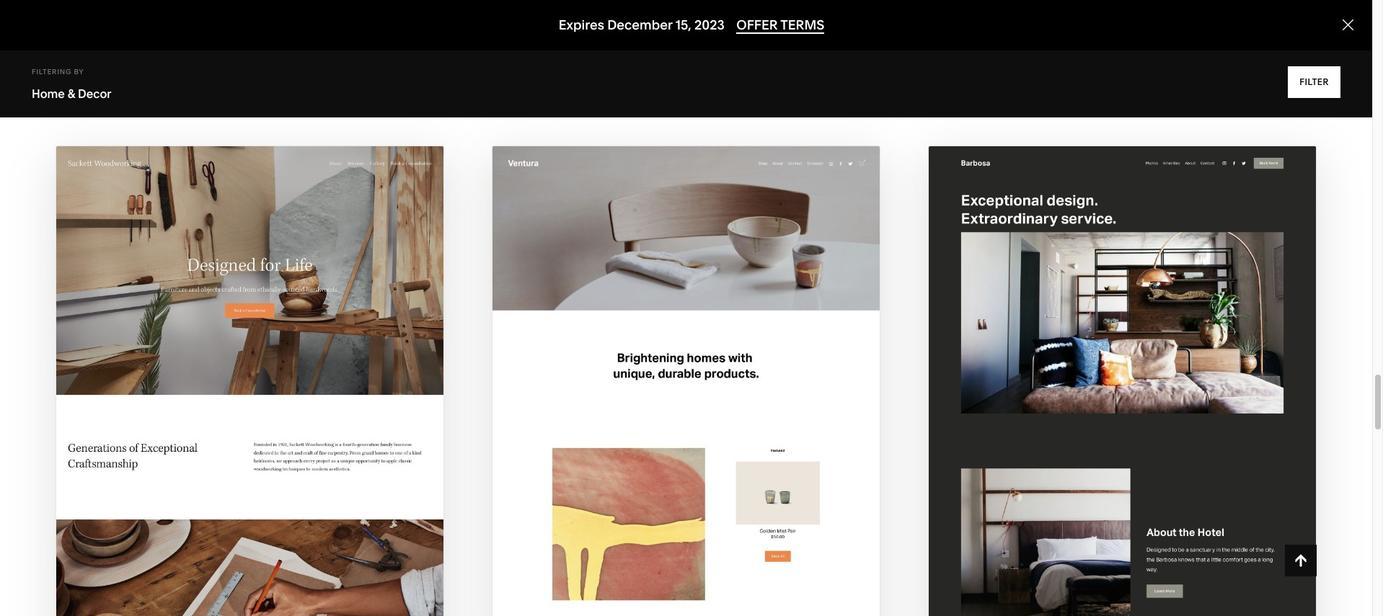 Task type: vqa. For each thing, say whether or not it's contained in the screenshot.
to
no



Task type: locate. For each thing, give the bounding box(es) containing it.
15,
[[676, 17, 692, 33]]

home
[[32, 87, 65, 101]]

1 with from the left
[[214, 377, 250, 393]]

start for start with sackett
[[167, 377, 210, 393]]

back to top image
[[1294, 553, 1310, 569]]

2 with from the left
[[648, 377, 685, 393]]

1 start from the left
[[167, 377, 210, 393]]

offer
[[737, 17, 778, 33]]

1 horizontal spatial start
[[602, 377, 645, 393]]

2 horizontal spatial with
[[1084, 377, 1121, 393]]

bergen image
[[929, 0, 1317, 48]]

start inside button
[[1037, 377, 1081, 393]]

barbosa
[[1124, 377, 1193, 393], [1122, 405, 1191, 421]]

barbosa image
[[929, 147, 1317, 617]]

1 horizontal spatial with
[[648, 377, 685, 393]]

3 start from the left
[[1037, 377, 1081, 393]]

barbosa down start with barbosa
[[1122, 405, 1191, 421]]

start inside button
[[167, 377, 210, 393]]

condesa
[[55, 63, 113, 77]]

2 horizontal spatial start
[[1037, 377, 1081, 393]]

2 start from the left
[[602, 377, 645, 393]]

0 horizontal spatial with
[[214, 377, 250, 393]]

with left ventura
[[648, 377, 685, 393]]

barbosa up the preview barbosa
[[1124, 377, 1193, 393]]

start with sackett button
[[167, 365, 333, 405]]

with up preview
[[1084, 377, 1121, 393]]

preview barbosa link
[[1055, 394, 1191, 433]]

0 horizontal spatial start
[[167, 377, 210, 393]]

start with ventura button
[[602, 365, 771, 405]]

start for start with barbosa
[[1037, 377, 1081, 393]]

with inside button
[[214, 377, 250, 393]]

start
[[167, 377, 210, 393], [602, 377, 645, 393], [1037, 377, 1081, 393]]

ventura image
[[493, 147, 880, 617]]

december
[[608, 17, 673, 33]]

filtering by
[[32, 68, 84, 76]]

with inside 'button'
[[648, 377, 685, 393]]

sackett image
[[56, 147, 444, 617]]

with inside button
[[1084, 377, 1121, 393]]

with left "sackett"
[[214, 377, 250, 393]]

filter button
[[1289, 66, 1341, 98]]

with
[[214, 377, 250, 393], [648, 377, 685, 393], [1084, 377, 1121, 393]]

0 vertical spatial barbosa
[[1124, 377, 1193, 393]]

start inside 'button'
[[602, 377, 645, 393]]

preview barbosa
[[1055, 405, 1191, 421]]

3 with from the left
[[1084, 377, 1121, 393]]

by
[[74, 68, 84, 76]]

&
[[68, 87, 75, 101]]

condesa image
[[56, 0, 444, 48]]

2023
[[695, 17, 725, 33]]

sackett
[[254, 377, 318, 393]]



Task type: describe. For each thing, give the bounding box(es) containing it.
selene image
[[493, 0, 880, 48]]

barbosa inside button
[[1124, 377, 1193, 393]]

filtering
[[32, 68, 72, 76]]

filter
[[1300, 76, 1330, 87]]

preview
[[1055, 405, 1118, 421]]

with for ventura
[[648, 377, 685, 393]]

start for start with ventura
[[602, 377, 645, 393]]

expires
[[559, 17, 604, 33]]

home & decor
[[32, 87, 112, 101]]

offer terms
[[737, 17, 825, 33]]

start with ventura
[[602, 377, 756, 393]]

start with barbosa
[[1037, 377, 1193, 393]]

start with sackett
[[167, 377, 318, 393]]

offer terms link
[[737, 17, 825, 34]]

ventura
[[688, 377, 756, 393]]

with for barbosa
[[1084, 377, 1121, 393]]

expires december 15, 2023
[[559, 17, 725, 33]]

with for sackett
[[214, 377, 250, 393]]

decor
[[78, 87, 112, 101]]

start with barbosa button
[[1037, 365, 1209, 405]]

1 vertical spatial barbosa
[[1122, 405, 1191, 421]]

terms
[[781, 17, 825, 33]]



